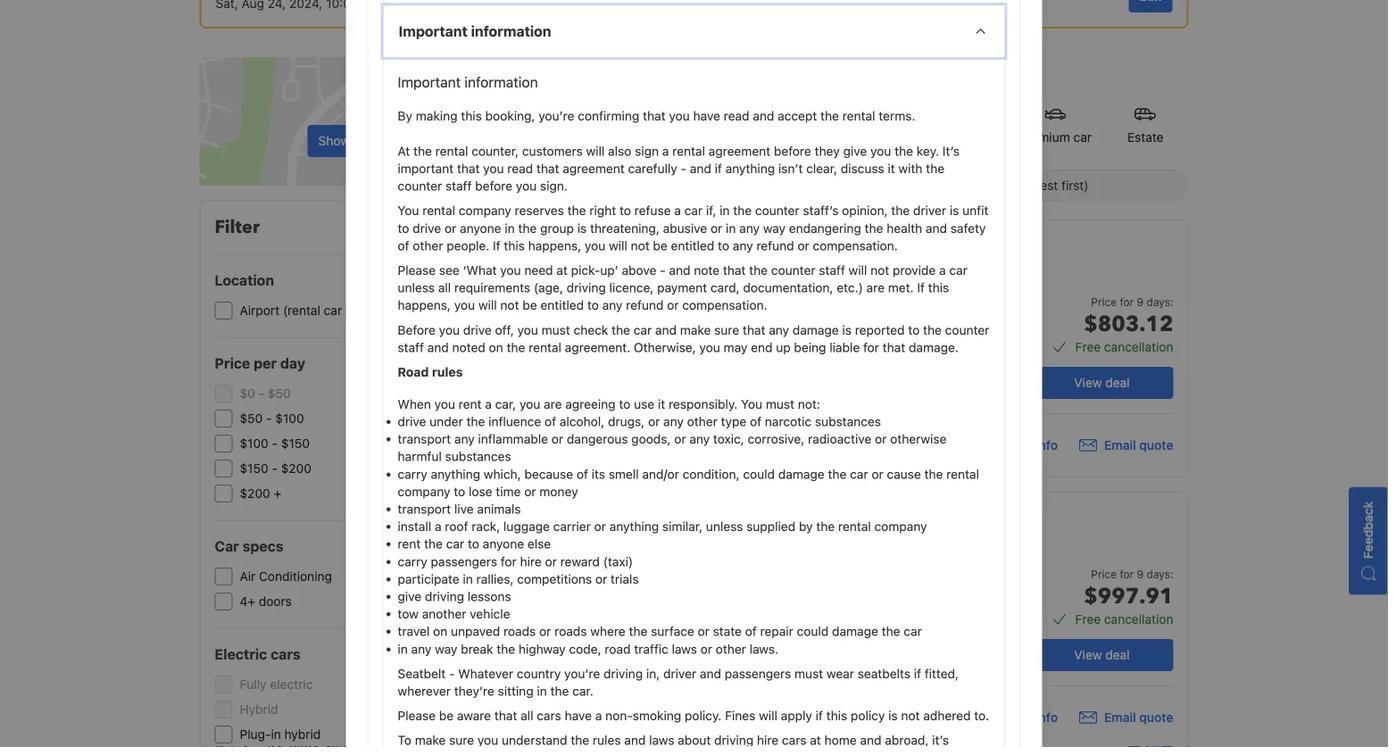 Task type: vqa. For each thing, say whether or not it's contained in the screenshot.
the bottommost 'substances'
yes



Task type: locate. For each thing, give the bounding box(es) containing it.
1 horizontal spatial rome
[[709, 637, 742, 652]]

center down rome ciampino airport button
[[761, 657, 794, 670]]

2 vertical spatial be
[[439, 709, 454, 723]]

met.
[[888, 280, 914, 295]]

please be aware that all cars have a non-smoking policy. fines will apply if this policy is not adhered to.
[[398, 709, 989, 723]]

in down the country
[[537, 684, 547, 699]]

way up families
[[763, 221, 786, 236]]

2 horizontal spatial if
[[914, 666, 921, 681]]

will down threatening,
[[609, 238, 628, 253]]

car for car specs
[[215, 538, 239, 555]]

hybrid down electric
[[284, 727, 321, 742]]

bags
[[777, 334, 806, 349]]

to up check
[[587, 298, 599, 313]]

for inside price for 9 days: $803.12
[[1120, 296, 1134, 308]]

1 horizontal spatial agreement
[[709, 144, 771, 158]]

ciampino for airport
[[746, 637, 801, 652]]

damage
[[793, 323, 839, 337], [778, 467, 825, 482], [832, 624, 879, 639]]

you up the 'discuss'
[[871, 144, 891, 158]]

0 vertical spatial give
[[843, 144, 867, 158]]

hybrid
[[753, 511, 784, 523], [284, 727, 321, 742]]

break
[[461, 642, 493, 656]]

days: up $803.12
[[1147, 296, 1174, 308]]

view deal for $803.12
[[1074, 375, 1130, 390]]

1 please from the top
[[398, 263, 436, 278]]

rome ciampino airport button
[[709, 637, 846, 652]]

0 vertical spatial info
[[1036, 438, 1058, 453]]

unless inside when you rent a car, you are agreeing to use it responsibly. you must not: drive under the influence of alcohol, drugs, or any other type of narcotic substances transport any inflammable or dangerous goods, or any toxic, corrosive, radioactive or otherwise harmful substances carry anything which, because of its smell and/or condition, could damage the car or cause the rental company to lose time or money transport live animals install a roof rack, luggage carrier or anything similar, unless supplied by the rental company rent the car to anyone else carry passengers for hire or reward (taxi) participate in rallies, competitions or trials give driving lessons tow another vehicle travel on unpaved roads or roads where the surface or state of repair could damage the car in any way break the highway code, road traffic laws or other laws.
[[706, 519, 743, 534]]

0 horizontal spatial $100
[[240, 436, 269, 451]]

0 horizontal spatial substances
[[445, 449, 511, 464]]

or down endangering
[[798, 238, 810, 253]]

price inside sort by element
[[984, 178, 1013, 193]]

0 horizontal spatial read
[[507, 161, 533, 176]]

1 vertical spatial happens,
[[398, 298, 451, 313]]

0 vertical spatial view deal button
[[1031, 367, 1174, 399]]

1 vertical spatial deal
[[1106, 648, 1130, 663]]

you're for country
[[564, 666, 600, 681]]

driving inside seatbelt - whatever country you're driving in, driver and passengers must wear seatbelts if fitted, wherever they're sitting in the car.
[[604, 666, 643, 681]]

to down rack,
[[468, 537, 479, 552]]

2 please from the top
[[398, 709, 436, 723]]

email for $803.12
[[1105, 438, 1136, 453]]

1 horizontal spatial could
[[797, 624, 829, 639]]

rallies,
[[476, 572, 514, 587]]

0 vertical spatial plug-
[[713, 511, 741, 523]]

view deal button for $997.91
[[1031, 639, 1174, 671]]

noted
[[452, 340, 486, 355]]

days:
[[1147, 296, 1174, 308], [1147, 568, 1174, 580]]

drive down when
[[398, 414, 426, 429]]

in down hybrid
[[271, 727, 281, 742]]

1 horizontal spatial hybrid
[[753, 511, 784, 523]]

company up filters
[[459, 203, 511, 218]]

ciampino for airport:
[[602, 57, 702, 86]]

be inside please see 'what you need at pick-up' above - and note that the counter staff will not provide a car unless all requirements (age, driving licence, payment card, documentation, etc.) are met. if this happens, you will not be entitled to any refund or compensation.
[[523, 298, 537, 313]]

info
[[1036, 438, 1058, 453], [1036, 710, 1058, 725]]

1 vertical spatial transport
[[398, 502, 451, 517]]

2 deal from the top
[[1106, 648, 1130, 663]]

must
[[542, 323, 570, 337], [766, 397, 795, 412], [795, 666, 823, 681]]

2 transport from the top
[[398, 502, 451, 517]]

view deal button for $803.12
[[1031, 367, 1174, 399]]

all inside button
[[451, 218, 464, 233]]

plug-in hybrid down condition,
[[713, 511, 784, 523]]

car up seatbelts
[[904, 624, 922, 639]]

important info button for $803.12
[[950, 437, 1058, 454]]

1 horizontal spatial company
[[459, 203, 511, 218]]

driving inside please see 'what you need at pick-up' above - and note that the counter staff will not provide a car unless all requirements (age, driving licence, payment card, documentation, etc.) are met. if this happens, you will not be entitled to any refund or compensation.
[[567, 280, 606, 295]]

1 vertical spatial email quote button
[[1080, 709, 1174, 727]]

price inside price for 9 days: $803.12
[[1091, 296, 1117, 308]]

deal for $803.12
[[1106, 375, 1130, 390]]

1 vertical spatial email quote
[[1105, 710, 1174, 725]]

happens, inside you rental company reserves the right to refuse a car if, in the counter staff's opinion, the driver is unfit to drive or anyone in the group is threatening, abusive or in any way endangering the health and safety of other people. if this happens, you will not be entitled to any refund or compensation.
[[528, 238, 581, 253]]

be inside you rental company reserves the right to refuse a car if, in the counter staff's opinion, the driver is unfit to drive or anyone in the group is threatening, abusive or in any way endangering the health and safety of other people. if this happens, you will not be entitled to any refund or compensation.
[[653, 238, 668, 253]]

information down drop-off date element
[[471, 23, 551, 40]]

cause
[[887, 467, 921, 482]]

search summary element
[[200, 0, 1189, 29]]

car up otherwise,
[[634, 323, 652, 337]]

2 view deal button from the top
[[1031, 639, 1174, 671]]

filters
[[467, 218, 500, 233]]

all down "sitting"
[[521, 709, 534, 723]]

0 vertical spatial by
[[565, 178, 579, 193]]

passengers inside seatbelt - whatever country you're driving in, driver and passengers must wear seatbelts if fitted, wherever they're sitting in the car.
[[725, 666, 791, 681]]

price for 9 days: $997.91
[[1084, 568, 1174, 611]]

quote for $997.91
[[1140, 710, 1174, 725]]

if inside please see 'what you need at pick-up' above - and note that the counter staff will not provide a car unless all requirements (age, driving licence, payment card, documentation, etc.) are met. if this happens, you will not be entitled to any refund or compensation.
[[917, 280, 925, 295]]

ciampino inside rome ciampino airport car rental center
[[746, 637, 801, 652]]

0 vertical spatial view deal
[[1074, 375, 1130, 390]]

1 horizontal spatial plug-in hybrid
[[713, 511, 784, 523]]

price up unfit
[[984, 178, 1013, 193]]

1 vertical spatial days:
[[1147, 568, 1174, 580]]

1 horizontal spatial by
[[799, 519, 813, 534]]

rome inside rome ciampino airport car rental center
[[709, 637, 742, 652]]

1 vertical spatial driver
[[663, 666, 697, 681]]

0 horizontal spatial passengers
[[431, 554, 497, 569]]

1 free cancellation from the top
[[1076, 340, 1174, 354]]

2 vertical spatial on
[[433, 624, 448, 639]]

the right accept
[[821, 109, 839, 123]]

specs
[[243, 538, 284, 555]]

and inside "at the rental counter, customers will also sign a rental agreement before they give you the key. it's important that you read that agreement carefully - and if anything isn't clear, discuss it with the counter staff before you sign."
[[690, 161, 712, 176]]

you inside you rental company reserves the right to refuse a car if, in the counter staff's opinion, the driver is unfit to drive or anyone in the group is threatening, abusive or in any way endangering the health and safety of other people. if this happens, you will not be entitled to any refund or compensation.
[[585, 238, 606, 253]]

for for ideal for families
[[740, 238, 755, 251]]

and inside please see 'what you need at pick-up' above - and note that the counter staff will not provide a car unless all requirements (age, driving licence, payment card, documentation, etc.) are met. if this happens, you will not be entitled to any refund or compensation.
[[669, 263, 691, 278]]

to.
[[974, 709, 989, 723]]

plug- left supplied
[[713, 511, 741, 523]]

accept
[[778, 109, 817, 123]]

driving down road
[[604, 666, 643, 681]]

price for price (lowest first)
[[984, 178, 1013, 193]]

0 vertical spatial important info
[[975, 438, 1058, 453]]

all inside please see 'what you need at pick-up' above - and note that the counter staff will not provide a car unless all requirements (age, driving licence, payment card, documentation, etc.) are met. if this happens, you will not be entitled to any refund or compensation.
[[438, 280, 451, 295]]

- for $50 - $100
[[266, 411, 272, 426]]

1 vertical spatial info
[[1036, 710, 1058, 725]]

before down "counter," at the left of the page
[[475, 179, 513, 193]]

0 vertical spatial email quote button
[[1080, 437, 1174, 454]]

0 vertical spatial car
[[709, 385, 726, 397]]

this inside please see 'what you need at pick-up' above - and note that the counter staff will not provide a car unless all requirements (age, driving licence, payment card, documentation, etc.) are met. if this happens, you will not be entitled to any refund or compensation.
[[928, 280, 949, 295]]

1 horizontal spatial are
[[867, 280, 885, 295]]

you're
[[539, 109, 575, 123], [564, 666, 600, 681]]

2 email from the top
[[1105, 710, 1136, 725]]

electric
[[270, 677, 313, 692]]

days: for $803.12
[[1147, 296, 1174, 308]]

0 vertical spatial driver
[[913, 203, 947, 218]]

1 vertical spatial $100
[[240, 436, 269, 451]]

on down 'off,'
[[489, 340, 503, 355]]

1 vertical spatial important info
[[975, 710, 1058, 725]]

0 vertical spatial be
[[653, 238, 668, 253]]

roads up highway
[[504, 624, 536, 639]]

are inside please see 'what you need at pick-up' above - and note that the counter staff will not provide a car unless all requirements (age, driving licence, payment card, documentation, etc.) are met. if this happens, you will not be entitled to any refund or compensation.
[[867, 280, 885, 295]]

email quote button for $997.91
[[1080, 709, 1174, 727]]

any up up
[[769, 323, 789, 337]]

0 horizontal spatial staff
[[398, 340, 424, 355]]

- for $0 - $50
[[259, 386, 264, 401]]

rental up clear
[[423, 203, 455, 218]]

1 horizontal spatial if
[[917, 280, 925, 295]]

or down payment
[[667, 298, 679, 313]]

agreement down also
[[563, 161, 625, 176]]

email quote button
[[1080, 437, 1174, 454], [1080, 709, 1174, 727]]

price for price for 9 days: $803.12
[[1091, 296, 1117, 308]]

2 vertical spatial cars
[[537, 709, 561, 723]]

please for please be aware that all cars have a non-smoking policy. fines will apply if this policy is not adhered to.
[[398, 709, 436, 723]]

0 vertical spatial plug-in hybrid
[[713, 511, 784, 523]]

2 days: from the top
[[1147, 568, 1174, 580]]

anyone down rack,
[[483, 537, 524, 552]]

0 horizontal spatial compensation.
[[682, 298, 767, 313]]

0 vertical spatial hybrid
[[753, 511, 784, 523]]

rack,
[[472, 519, 500, 534]]

1 important info button from the top
[[950, 437, 1058, 454]]

- right $0
[[259, 386, 264, 401]]

unlimited
[[886, 334, 941, 349]]

staff down before
[[398, 340, 424, 355]]

booking,
[[485, 109, 535, 123]]

2 view deal from the top
[[1074, 648, 1130, 663]]

0 vertical spatial center
[[761, 385, 794, 397]]

reward
[[560, 554, 600, 569]]

discuss
[[841, 161, 885, 176]]

you inside when you rent a car, you are agreeing to use it responsibly. you must not: drive under the influence of alcohol, drugs, or any other type of narcotic substances transport any inflammable or dangerous goods, or any toxic, corrosive, radioactive or otherwise harmful substances carry anything which, because of its smell and/or condition, could damage the car or cause the rental company to lose time or money transport live animals install a roof rack, luggage carrier or anything similar, unless supplied by the rental company rent the car to anyone else carry passengers for hire or reward (taxi) participate in rallies, competitions or trials give driving lessons tow another vehicle travel on unpaved roads or roads where the surface or state of repair could damage the car in any way break the highway code, road traffic laws or other laws.
[[741, 397, 763, 412]]

$200 +
[[240, 486, 281, 501]]

- right above
[[660, 263, 666, 278]]

0 vertical spatial are
[[867, 280, 885, 295]]

car for car rental center
[[709, 385, 726, 397]]

price inside price for 9 days: $997.91
[[1091, 568, 1117, 580]]

1 vertical spatial entitled
[[541, 298, 584, 313]]

the inside please see 'what you need at pick-up' above - and note that the counter staff will not provide a car unless all requirements (age, driving licence, payment card, documentation, etc.) are met. if this happens, you will not be entitled to any refund or compensation.
[[749, 263, 768, 278]]

1 product card group from the top
[[536, 220, 1195, 478]]

2 horizontal spatial anything
[[726, 161, 775, 176]]

which,
[[484, 467, 521, 482]]

in
[[720, 203, 730, 218], [505, 221, 515, 236], [726, 221, 736, 236], [741, 511, 750, 523], [463, 572, 473, 587], [398, 642, 408, 656], [537, 684, 547, 699], [271, 727, 281, 742]]

rent down install
[[398, 537, 421, 552]]

above
[[622, 263, 657, 278]]

9 inside price for 9 days: $997.91
[[1137, 568, 1144, 580]]

car down state
[[709, 657, 726, 670]]

time
[[496, 484, 521, 499]]

drive up noted
[[463, 323, 492, 337]]

1 vertical spatial compensation.
[[682, 298, 767, 313]]

view deal button
[[1031, 367, 1174, 399], [1031, 639, 1174, 671]]

$150 - $200
[[240, 461, 312, 476]]

sign.
[[540, 179, 568, 193]]

it inside "at the rental counter, customers will also sign a rental agreement before they give you the key. it's important that you read that agreement carefully - and if anything isn't clear, discuss it with the counter staff before you sign."
[[888, 161, 895, 176]]

price for price per day
[[215, 355, 250, 372]]

driving up another
[[425, 589, 464, 604]]

information
[[471, 23, 551, 40], [465, 74, 538, 91]]

9 for $803.12
[[1137, 296, 1144, 308]]

airport inside rome ciampino airport car rental center
[[805, 637, 846, 652]]

1 vertical spatial on
[[489, 340, 503, 355]]

to
[[620, 203, 631, 218], [398, 221, 409, 236], [718, 238, 730, 253], [587, 298, 599, 313], [908, 323, 920, 337], [619, 397, 631, 412], [454, 484, 465, 499], [468, 537, 479, 552]]

happens,
[[528, 238, 581, 253], [398, 298, 451, 313]]

staff down important
[[446, 179, 472, 193]]

on inside when you rent a car, you are agreeing to use it responsibly. you must not: drive under the influence of alcohol, drugs, or any other type of narcotic substances transport any inflammable or dangerous goods, or any toxic, corrosive, radioactive or otherwise harmful substances carry anything which, because of its smell and/or condition, could damage the car or cause the rental company to lose time or money transport live animals install a roof rack, luggage carrier or anything similar, unless supplied by the rental company rent the car to anyone else carry passengers for hire or reward (taxi) participate in rallies, competitions or trials give driving lessons tow another vehicle travel on unpaved roads or roads where the surface or state of repair could damage the car in any way break the highway code, road traffic laws or other laws.
[[433, 624, 448, 639]]

it inside when you rent a car, you are agreeing to use it responsibly. you must not: drive under the influence of alcohol, drugs, or any other type of narcotic substances transport any inflammable or dangerous goods, or any toxic, corrosive, radioactive or otherwise harmful substances carry anything which, because of its smell and/or condition, could damage the car or cause the rental company to lose time or money transport live animals install a roof rack, luggage carrier or anything similar, unless supplied by the rental company rent the car to anyone else carry passengers for hire or reward (taxi) participate in rallies, competitions or trials give driving lessons tow another vehicle travel on unpaved roads or roads where the surface or state of repair could damage the car in any way break the highway code, road traffic laws or other laws.
[[658, 397, 665, 412]]

you're for booking,
[[539, 109, 575, 123]]

- inside seatbelt - whatever country you're driving in, driver and passengers must wear seatbelts if fitted, wherever they're sitting in the car.
[[449, 666, 455, 681]]

2 9 from the top
[[1137, 568, 1144, 580]]

1 carry from the top
[[398, 467, 427, 482]]

need
[[524, 263, 553, 278]]

1 free from the top
[[1076, 340, 1101, 354]]

transport up install
[[398, 502, 451, 517]]

compass
[[776, 275, 823, 288]]

ideal for families
[[713, 238, 798, 251]]

1 vertical spatial could
[[797, 624, 829, 639]]

1 view from the top
[[1074, 375, 1102, 390]]

view down $803.12
[[1074, 375, 1102, 390]]

in inside seatbelt - whatever country you're driving in, driver and passengers must wear seatbelts if fitted, wherever they're sitting in the car.
[[537, 684, 547, 699]]

supplied
[[747, 519, 796, 534]]

requirements
[[454, 280, 531, 295]]

are inside when you rent a car, you are agreeing to use it responsibly. you must not: drive under the influence of alcohol, drugs, or any other type of narcotic substances transport any inflammable or dangerous goods, or any toxic, corrosive, radioactive or otherwise harmful substances carry anything which, because of its smell and/or condition, could damage the car or cause the rental company to lose time or money transport live animals install a roof rack, luggage carrier or anything similar, unless supplied by the rental company rent the car to anyone else carry passengers for hire or reward (taxi) participate in rallies, competitions or trials give driving lessons tow another vehicle travel on unpaved roads or roads where the surface or state of repair could damage the car in any way break the highway code, road traffic laws or other laws.
[[544, 397, 562, 412]]

could down corrosive,
[[743, 467, 775, 482]]

0 vertical spatial cancellation
[[1104, 340, 1174, 354]]

else
[[528, 537, 551, 552]]

0 horizontal spatial be
[[439, 709, 454, 723]]

0 vertical spatial way
[[763, 221, 786, 236]]

1 vertical spatial airport
[[805, 637, 846, 652]]

1 email quote from the top
[[1105, 438, 1174, 453]]

damage.
[[909, 340, 959, 355]]

1 quote from the top
[[1140, 438, 1174, 453]]

not down requirements
[[500, 298, 519, 313]]

- for $150 - $200
[[272, 461, 278, 476]]

country
[[517, 666, 561, 681]]

2 email quote button from the top
[[1080, 709, 1174, 727]]

2 free from the top
[[1076, 612, 1101, 627]]

1 vertical spatial if
[[917, 280, 925, 295]]

0 vertical spatial important info button
[[950, 437, 1058, 454]]

also
[[608, 144, 632, 158]]

0 horizontal spatial it
[[658, 397, 665, 412]]

a right provide
[[939, 263, 946, 278]]

1 email quote button from the top
[[1080, 437, 1174, 454]]

not up met.
[[871, 263, 890, 278]]

product card group
[[536, 220, 1195, 478], [536, 492, 1195, 747]]

important information
[[399, 23, 551, 40], [398, 74, 538, 91]]

1 horizontal spatial on
[[433, 624, 448, 639]]

other down clear
[[413, 238, 443, 253]]

map
[[371, 133, 396, 148]]

1 vertical spatial by
[[799, 519, 813, 534]]

0 vertical spatial $200
[[281, 461, 312, 476]]

1 horizontal spatial if
[[816, 709, 823, 723]]

1 vertical spatial substances
[[445, 449, 511, 464]]

0 vertical spatial view
[[1074, 375, 1102, 390]]

2 view from the top
[[1074, 648, 1102, 663]]

all
[[451, 218, 464, 233], [438, 280, 451, 295], [521, 709, 534, 723]]

9 inside price for 9 days: $803.12
[[1137, 296, 1144, 308]]

1 center from the top
[[761, 385, 794, 397]]

this up need
[[504, 238, 525, 253]]

read
[[724, 109, 750, 123], [507, 161, 533, 176]]

and up otherwise,
[[655, 323, 677, 337]]

1 vertical spatial you
[[741, 397, 763, 412]]

1 vertical spatial if
[[914, 666, 921, 681]]

if inside seatbelt - whatever country you're driving in, driver and passengers must wear seatbelts if fitted, wherever they're sitting in the car.
[[914, 666, 921, 681]]

note
[[694, 263, 720, 278]]

information inside important information dropdown button
[[471, 23, 551, 40]]

counter inside please see 'what you need at pick-up' above - and note that the counter staff will not provide a car unless all requirements (age, driving licence, payment card, documentation, etc.) are met. if this happens, you will not be entitled to any refund or compensation.
[[771, 263, 816, 278]]

other inside you rental company reserves the right to refuse a car if, in the counter staff's opinion, the driver is unfit to drive or anyone in the group is threatening, abusive or in any way endangering the health and safety of other people. if this happens, you will not be entitled to any refund or compensation.
[[413, 238, 443, 253]]

on inside "before you drive off, you must check the car and make sure that any damage is reported to the counter staff and noted on the rental agreement. otherwise, you may end up being liable for that damage."
[[489, 340, 503, 355]]

0 vertical spatial important information
[[399, 23, 551, 40]]

you're inside seatbelt - whatever country you're driving in, driver and passengers must wear seatbelts if fitted, wherever they're sitting in the car.
[[564, 666, 600, 681]]

1 vertical spatial plug-in hybrid
[[240, 727, 321, 742]]

rome for rome ciampino airport car rental center
[[709, 637, 742, 652]]

0 horizontal spatial by
[[565, 178, 579, 193]]

1 vertical spatial rent
[[398, 537, 421, 552]]

in inside product card 'group'
[[741, 511, 750, 523]]

0 horizontal spatial could
[[743, 467, 775, 482]]

view for $803.12
[[1074, 375, 1102, 390]]

1 email from the top
[[1105, 438, 1136, 453]]

premium car
[[1020, 130, 1092, 145]]

this left policy
[[827, 709, 848, 723]]

show
[[318, 133, 350, 148]]

for inside "before you drive off, you must check the car and make sure that any damage is reported to the counter staff and noted on the rental agreement. otherwise, you may end up being liable for that damage."
[[863, 340, 879, 355]]

anyone inside when you rent a car, you are agreeing to use it responsibly. you must not: drive under the influence of alcohol, drugs, or any other type of narcotic substances transport any inflammable or dangerous goods, or any toxic, corrosive, radioactive or otherwise harmful substances carry anything which, because of its smell and/or condition, could damage the car or cause the rental company to lose time or money transport live animals install a roof rack, luggage carrier or anything similar, unless supplied by the rental company rent the car to anyone else carry passengers for hire or reward (taxi) participate in rallies, competitions or trials give driving lessons tow another vehicle travel on unpaved roads or roads where the surface or state of repair could damage the car in any way break the highway code, road traffic laws or other laws.
[[483, 537, 524, 552]]

please inside please see 'what you need at pick-up' above - and note that the counter staff will not provide a car unless all requirements (age, driving licence, payment card, documentation, etc.) are met. if this happens, you will not be entitled to any refund or compensation.
[[398, 263, 436, 278]]

1 days: from the top
[[1147, 296, 1174, 308]]

1 deal from the top
[[1106, 375, 1130, 390]]

1 vertical spatial quote
[[1140, 710, 1174, 725]]

laws
[[672, 642, 697, 656]]

for right ideal
[[740, 238, 755, 251]]

plug-in hybrid
[[713, 511, 784, 523], [240, 727, 321, 742]]

0 horizontal spatial roads
[[504, 624, 536, 639]]

sitting
[[498, 684, 534, 699]]

is inside "before you drive off, you must check the car and make sure that any damage is reported to the counter staff and noted on the rental agreement. otherwise, you may end up being liable for that damage."
[[842, 323, 852, 337]]

1 horizontal spatial happens,
[[528, 238, 581, 253]]

0 vertical spatial driving
[[567, 280, 606, 295]]

please for please see 'what you need at pick-up' above - and note that the counter staff will not provide a car unless all requirements (age, driving licence, payment card, documentation, etc.) are met. if this happens, you will not be entitled to any refund or compensation.
[[398, 263, 436, 278]]

a inside please see 'what you need at pick-up' above - and note that the counter staff will not provide a car unless all requirements (age, driving licence, payment card, documentation, etc.) are met. if this happens, you will not be entitled to any refund or compensation.
[[939, 263, 946, 278]]

2 email quote from the top
[[1105, 710, 1174, 725]]

if right apply
[[816, 709, 823, 723]]

anyone up people.
[[460, 221, 501, 236]]

view deal button down $997.91
[[1031, 639, 1174, 671]]

in up ideal
[[726, 221, 736, 236]]

read down "counter," at the left of the page
[[507, 161, 533, 176]]

way inside you rental company reserves the right to refuse a car if, in the counter staff's opinion, the driver is unfit to drive or anyone in the group is threatening, abusive or in any way endangering the health and safety of other people. if this happens, you will not be entitled to any refund or compensation.
[[763, 221, 786, 236]]

when you rent a car, you are agreeing to use it responsibly. you must not: drive under the influence of alcohol, drugs, or any other type of narcotic substances transport any inflammable or dangerous goods, or any toxic, corrosive, radioactive or otherwise harmful substances carry anything which, because of its smell and/or condition, could damage the car or cause the rental company to lose time or money transport live animals install a roof rack, luggage carrier or anything similar, unless supplied by the rental company rent the car to anyone else carry passengers for hire or reward (taxi) participate in rallies, competitions or trials give driving lessons tow another vehicle travel on unpaved roads or roads where the surface or state of repair could damage the car in any way break the highway code, road traffic laws or other laws.
[[398, 397, 979, 656]]

way left break
[[435, 642, 458, 656]]

0 vertical spatial all
[[451, 218, 464, 233]]

1 vertical spatial $200
[[240, 486, 270, 501]]

hybrid inside product card 'group'
[[753, 511, 784, 523]]

0 vertical spatial before
[[774, 144, 811, 158]]

damage inside "before you drive off, you must check the car and make sure that any damage is reported to the counter staff and noted on the rental agreement. otherwise, you may end up being liable for that damage."
[[793, 323, 839, 337]]

plug-in hybrid down hybrid
[[240, 727, 321, 742]]

you down requirements
[[454, 298, 475, 313]]

substances up radioactive
[[815, 414, 881, 429]]

1 vertical spatial passengers
[[725, 666, 791, 681]]

or left etc.)
[[826, 275, 836, 288]]

2 center from the top
[[761, 657, 794, 670]]

sort by element
[[586, 170, 1189, 202]]

0 vertical spatial drive
[[413, 221, 441, 236]]

drive
[[413, 221, 441, 236], [463, 323, 492, 337], [398, 414, 426, 429]]

cars right 24
[[827, 57, 869, 86]]

0 horizontal spatial rent
[[398, 537, 421, 552]]

deal down $803.12
[[1106, 375, 1130, 390]]

medium car button
[[536, 93, 640, 157]]

- inside please see 'what you need at pick-up' above - and note that the counter staff will not provide a car unless all requirements (age, driving licence, payment card, documentation, etc.) are met. if this happens, you will not be entitled to any refund or compensation.
[[660, 263, 666, 278]]

for for price for 9 days: $997.91
[[1120, 568, 1134, 580]]

1 cancellation from the top
[[1104, 340, 1174, 354]]

the inside seatbelt - whatever country you're driving in, driver and passengers must wear seatbelts if fitted, wherever they're sitting in the car.
[[551, 684, 569, 699]]

and
[[753, 109, 774, 123], [690, 161, 712, 176], [926, 221, 947, 236], [669, 263, 691, 278], [655, 323, 677, 337], [427, 340, 449, 355], [700, 666, 721, 681]]

at the rental counter, customers will also sign a rental agreement before they give you the key. it's important that you read that agreement carefully - and if anything isn't clear, discuss it with the counter staff before you sign.
[[398, 144, 960, 193]]

email quote for $997.91
[[1105, 710, 1174, 725]]

2 important info button from the top
[[950, 709, 1058, 727]]

terms.
[[879, 109, 916, 123]]

this
[[461, 109, 482, 123], [504, 238, 525, 253], [928, 280, 949, 295], [827, 709, 848, 723]]

happens, down group
[[528, 238, 581, 253]]

its
[[592, 467, 605, 482]]

of
[[398, 238, 409, 253], [545, 414, 556, 429], [750, 414, 762, 429], [577, 467, 588, 482], [745, 624, 757, 639]]

free cancellation
[[1076, 340, 1174, 354], [1076, 612, 1174, 627]]

road
[[605, 642, 631, 656]]

condition,
[[683, 467, 740, 482]]

1 horizontal spatial ciampino
[[746, 637, 801, 652]]

compensation. inside please see 'what you need at pick-up' above - and note that the counter staff will not provide a car unless all requirements (age, driving licence, payment card, documentation, etc.) are met. if this happens, you will not be entitled to any refund or compensation.
[[682, 298, 767, 313]]

other down state
[[716, 642, 746, 656]]

drive inside "before you drive off, you must check the car and make sure that any damage is reported to the counter staff and noted on the rental agreement. otherwise, you may end up being liable for that damage."
[[463, 323, 492, 337]]

car left if,
[[685, 203, 703, 218]]

use
[[634, 397, 655, 412]]

if left the "fitted,"
[[914, 666, 921, 681]]

passengers inside when you rent a car, you are agreeing to use it responsibly. you must not: drive under the influence of alcohol, drugs, or any other type of narcotic substances transport any inflammable or dangerous goods, or any toxic, corrosive, radioactive or otherwise harmful substances carry anything which, because of its smell and/or condition, could damage the car or cause the rental company to lose time or money transport live animals install a roof rack, luggage carrier or anything similar, unless supplied by the rental company rent the car to anyone else carry passengers for hire or reward (taxi) participate in rallies, competitions or trials give driving lessons tow another vehicle travel on unpaved roads or roads where the surface or state of repair could damage the car in any way break the highway code, road traffic laws or other laws.
[[431, 554, 497, 569]]

1 transport from the top
[[398, 432, 451, 447]]

read inside "at the rental counter, customers will also sign a rental agreement before they give you the key. it's important that you read that agreement carefully - and if anything isn't clear, discuss it with the counter staff before you sign."
[[507, 161, 533, 176]]

etc.)
[[837, 280, 863, 295]]

staff inside "before you drive off, you must check the car and make sure that any damage is reported to the counter staff and noted on the rental agreement. otherwise, you may end up being liable for that damage."
[[398, 340, 424, 355]]

2 free cancellation from the top
[[1076, 612, 1174, 627]]

pick-up date element
[[216, 0, 381, 13]]

electric
[[215, 646, 267, 663]]

is
[[950, 203, 959, 218], [578, 221, 587, 236], [842, 323, 852, 337], [889, 709, 898, 723]]

days: inside price for 9 days: $803.12
[[1147, 296, 1174, 308]]

or right time
[[524, 484, 536, 499]]

1 vertical spatial refund
[[626, 298, 664, 313]]

counter up damage.
[[945, 323, 990, 337]]

compensation. down endangering
[[813, 238, 898, 253]]

being
[[794, 340, 826, 355]]

any up goods,
[[664, 414, 684, 429]]

of left people.
[[398, 238, 409, 253]]

car inside rome ciampino airport car rental center
[[709, 657, 726, 670]]

you left sign.
[[516, 179, 537, 193]]

1 horizontal spatial $200
[[281, 461, 312, 476]]

be left aware
[[439, 709, 454, 723]]

important information button
[[383, 6, 1005, 57]]

0 vertical spatial must
[[542, 323, 570, 337]]

center inside rome ciampino airport car rental center
[[761, 657, 794, 670]]

any inside please see 'what you need at pick-up' above - and note that the counter staff will not provide a car unless all requirements (age, driving licence, payment card, documentation, etc.) are met. if this happens, you will not be entitled to any refund or compensation.
[[602, 298, 623, 313]]

car up type
[[709, 385, 726, 397]]

view deal down $803.12
[[1074, 375, 1130, 390]]

fully
[[240, 677, 267, 692]]

drop-off date element
[[445, 0, 609, 13]]

will inside "at the rental counter, customers will also sign a rental agreement before they give you the key. it's important that you read that agreement carefully - and if anything isn't clear, discuss it with the counter staff before you sign."
[[586, 144, 605, 158]]

1 horizontal spatial staff
[[446, 179, 472, 193]]

view deal down $997.91
[[1074, 648, 1130, 663]]

0 vertical spatial 9
[[1137, 296, 1144, 308]]

2 vertical spatial company
[[875, 519, 927, 534]]

refund up suv jeep compass or similar
[[757, 238, 794, 253]]

responsibly.
[[669, 397, 738, 412]]

for inside price for 9 days: $997.91
[[1120, 568, 1134, 580]]

trials
[[611, 572, 639, 587]]

and up payment
[[669, 263, 691, 278]]

and left safety
[[926, 221, 947, 236]]

2 product card group from the top
[[536, 492, 1195, 747]]

any left toxic,
[[690, 432, 710, 447]]

the down recommended
[[733, 203, 752, 218]]

if
[[715, 161, 722, 176], [914, 666, 921, 681], [816, 709, 823, 723]]

tow
[[398, 607, 419, 622]]

1 9 from the top
[[1137, 296, 1144, 308]]

to inside "before you drive off, you must check the car and make sure that any damage is reported to the counter staff and noted on the rental agreement. otherwise, you may end up being liable for that damage."
[[908, 323, 920, 337]]

that down "counter," at the left of the page
[[457, 161, 480, 176]]

you
[[398, 203, 419, 218], [741, 397, 763, 412]]

goods,
[[631, 432, 671, 447]]

hire
[[520, 554, 542, 569]]

1 view deal button from the top
[[1031, 367, 1174, 399]]

are up alcohol,
[[544, 397, 562, 412]]

$100 - $150
[[240, 436, 310, 451]]

1 vertical spatial unless
[[706, 519, 743, 534]]

will left also
[[586, 144, 605, 158]]

policy.
[[685, 709, 722, 723]]

free for $803.12
[[1076, 340, 1101, 354]]

to inside please see 'what you need at pick-up' above - and note that the counter staff will not provide a car unless all requirements (age, driving licence, payment card, documentation, etc.) are met. if this happens, you will not be entitled to any refund or compensation.
[[587, 298, 599, 313]]

0 vertical spatial please
[[398, 263, 436, 278]]

seatbelt - whatever country you're driving in, driver and passengers must wear seatbelts if fitted, wherever they're sitting in the car.
[[398, 666, 959, 699]]

a inside "at the rental counter, customers will also sign a rental agreement before they give you the key. it's important that you read that agreement carefully - and if anything isn't clear, discuss it with the counter staff before you sign."
[[662, 144, 669, 158]]

endangering
[[789, 221, 861, 236]]

2 horizontal spatial staff
[[819, 263, 845, 278]]

2 quote from the top
[[1140, 710, 1174, 725]]

must inside "before you drive off, you must check the car and make sure that any damage is reported to the counter staff and noted on the rental agreement. otherwise, you may end up being liable for that damage."
[[542, 323, 570, 337]]

-
[[681, 161, 687, 176], [660, 263, 666, 278], [259, 386, 264, 401], [266, 411, 272, 426], [272, 436, 278, 451], [272, 461, 278, 476], [449, 666, 455, 681]]

0 horizontal spatial entitled
[[541, 298, 584, 313]]

or left otherwise
[[875, 432, 887, 447]]

happens, up before
[[398, 298, 451, 313]]

1 view deal from the top
[[1074, 375, 1130, 390]]

2 cancellation from the top
[[1104, 612, 1174, 627]]

$100
[[275, 411, 304, 426], [240, 436, 269, 451]]

quote for $803.12
[[1140, 438, 1174, 453]]

0 vertical spatial transport
[[398, 432, 451, 447]]



Task type: describe. For each thing, give the bounding box(es) containing it.
0 vertical spatial could
[[743, 467, 775, 482]]

company inside you rental company reserves the right to refuse a car if, in the counter staff's opinion, the driver is unfit to drive or anyone in the group is threatening, abusive or in any way endangering the health and safety of other people. if this happens, you will not be entitled to any refund or compensation.
[[459, 203, 511, 218]]

or down alcohol,
[[552, 432, 564, 447]]

it's
[[943, 144, 960, 158]]

1 info from the top
[[1036, 438, 1058, 453]]

drive inside when you rent a car, you are agreeing to use it responsibly. you must not: drive under the influence of alcohol, drugs, or any other type of narcotic substances transport any inflammable or dangerous goods, or any toxic, corrosive, radioactive or otherwise harmful substances carry anything which, because of its smell and/or condition, could damage the car or cause the rental company to lose time or money transport live animals install a roof rack, luggage carrier or anything similar, unless supplied by the rental company rent the car to anyone else carry passengers for hire or reward (taxi) participate in rallies, competitions or trials give driving lessons tow another vehicle travel on unpaved roads or roads where the surface or state of repair could damage the car in any way break the highway code, road traffic laws or other laws.
[[398, 414, 426, 429]]

counter inside "at the rental counter, customers will also sign a rental agreement before they give you the key. it's important that you read that agreement carefully - and if anything isn't clear, discuss it with the counter staff before you sign."
[[398, 179, 442, 193]]

way inside when you rent a car, you are agreeing to use it responsibly. you must not: drive under the influence of alcohol, drugs, or any other type of narcotic substances transport any inflammable or dangerous goods, or any toxic, corrosive, radioactive or otherwise harmful substances carry anything which, because of its smell and/or condition, could damage the car or cause the rental company to lose time or money transport live animals install a roof rack, luggage carrier or anything similar, unless supplied by the rental company rent the car to anyone else carry passengers for hire or reward (taxi) participate in rallies, competitions or trials give driving lessons tow another vehicle travel on unpaved roads or roads where the surface or state of repair could damage the car in any way break the highway code, road traffic laws or other laws.
[[435, 642, 458, 656]]

1 roads from the left
[[504, 624, 536, 639]]

entitled inside please see 'what you need at pick-up' above - and note that the counter staff will not provide a car unless all requirements (age, driving licence, payment card, documentation, etc.) are met. if this happens, you will not be entitled to any refund or compensation.
[[541, 298, 584, 313]]

see
[[439, 263, 460, 278]]

not left adhered
[[901, 709, 920, 723]]

rules
[[432, 365, 463, 379]]

rental right supplied
[[838, 519, 871, 534]]

suv
[[709, 269, 745, 293]]

recommended
[[695, 178, 782, 193]]

the left right
[[568, 203, 586, 218]]

and left accept
[[753, 109, 774, 123]]

the down radioactive
[[828, 467, 847, 482]]

drive inside you rental company reserves the right to refuse a car if, in the counter staff's opinion, the driver is unfit to drive or anyone in the group is threatening, abusive or in any way endangering the health and safety of other people. if this happens, you will not be entitled to any refund or compensation.
[[413, 221, 441, 236]]

similar,
[[663, 519, 703, 534]]

counter inside "before you drive off, you must check the car and make sure that any damage is reported to the counter staff and noted on the rental agreement. otherwise, you may end up being liable for that damage."
[[945, 323, 990, 337]]

any left families
[[733, 238, 753, 253]]

give inside "at the rental counter, customers will also sign a rental agreement before they give you the key. it's important that you read that agreement carefully - and if anything isn't clear, discuss it with the counter staff before you sign."
[[843, 144, 867, 158]]

on inside button
[[353, 133, 368, 148]]

refund inside please see 'what you need at pick-up' above - and note that the counter staff will not provide a car unless all requirements (age, driving licence, payment card, documentation, etc.) are met. if this happens, you will not be entitled to any refund or compensation.
[[626, 298, 664, 313]]

that down "reported" on the top right
[[883, 340, 906, 355]]

car inside medium car button
[[604, 130, 622, 145]]

the up important
[[413, 144, 432, 158]]

or inside please see 'what you need at pick-up' above - and note that the counter staff will not provide a car unless all requirements (age, driving licence, payment card, documentation, etc.) are met. if this happens, you will not be entitled to any refund or compensation.
[[667, 298, 679, 313]]

(age,
[[534, 280, 563, 295]]

1 vertical spatial anything
[[431, 467, 480, 482]]

or up highway
[[539, 624, 551, 639]]

you down "make"
[[700, 340, 720, 355]]

is right policy
[[889, 709, 898, 723]]

the down 'off,'
[[507, 340, 525, 355]]

if inside "at the rental counter, customers will also sign a rental agreement before they give you the key. it's important that you read that agreement carefully - and if anything isn't clear, discuss it with the counter staff before you sign."
[[715, 161, 722, 176]]

or up goods,
[[648, 414, 660, 429]]

1 vertical spatial information
[[465, 74, 538, 91]]

sign
[[635, 144, 659, 158]]

sort by
[[536, 178, 579, 193]]

car,
[[495, 397, 516, 412]]

in right if,
[[720, 203, 730, 218]]

free cancellation for $803.12
[[1076, 340, 1174, 354]]

you down "counter," at the left of the page
[[483, 161, 504, 176]]

the up 'traffic'
[[629, 624, 648, 639]]

of up "laws."
[[745, 624, 757, 639]]

that up sign
[[643, 109, 666, 123]]

luggage
[[504, 519, 550, 534]]

another
[[422, 607, 466, 622]]

by
[[398, 109, 413, 123]]

of left its on the left
[[577, 467, 588, 482]]

of right type
[[750, 414, 762, 429]]

location
[[215, 272, 274, 289]]

the down opinion,
[[865, 221, 883, 236]]

rental up important
[[436, 144, 468, 158]]

anything inside "at the rental counter, customers will also sign a rental agreement before they give you the key. it's important that you read that agreement carefully - and if anything isn't clear, discuss it with the counter staff before you sign."
[[726, 161, 775, 176]]

car inside "premium car" "button"
[[1074, 130, 1092, 145]]

important info button for $997.91
[[950, 709, 1058, 727]]

that inside please see 'what you need at pick-up' above - and note that the counter staff will not provide a car unless all requirements (age, driving licence, payment card, documentation, etc.) are met. if this happens, you will not be entitled to any refund or compensation.
[[723, 263, 746, 278]]

0 horizontal spatial hybrid
[[284, 727, 321, 742]]

not inside you rental company reserves the right to refuse a car if, in the counter staff's opinion, the driver is unfit to drive or anyone in the group is threatening, abusive or in any way endangering the health and safety of other people. if this happens, you will not be entitled to any refund or compensation.
[[631, 238, 650, 253]]

car right "(rental"
[[324, 303, 342, 318]]

abusive
[[663, 221, 707, 236]]

road rules
[[398, 365, 463, 379]]

in down travel
[[398, 642, 408, 656]]

opinion,
[[842, 203, 888, 218]]

laws.
[[750, 642, 779, 656]]

or right goods,
[[674, 432, 686, 447]]

if inside you rental company reserves the right to refuse a car if, in the counter staff's opinion, the driver is unfit to drive or anyone in the group is threatening, abusive or in any way endangering the health and safety of other people. if this happens, you will not be entitled to any refund or compensation.
[[493, 238, 501, 253]]

staff inside please see 'what you need at pick-up' above - and note that the counter staff will not provide a car unless all requirements (age, driving licence, payment card, documentation, etc.) are met. if this happens, you will not be entitled to any refund or compensation.
[[819, 263, 845, 278]]

to up live
[[454, 484, 465, 499]]

2 info from the top
[[1036, 710, 1058, 725]]

health
[[887, 221, 923, 236]]

0 horizontal spatial plug-in hybrid
[[240, 727, 321, 742]]

you up the under
[[435, 397, 455, 412]]

traffic
[[634, 642, 669, 656]]

inflammable
[[478, 432, 548, 447]]

4+
[[240, 594, 255, 609]]

is right group
[[578, 221, 587, 236]]

or left state
[[698, 624, 710, 639]]

to left clear
[[398, 221, 409, 236]]

making
[[416, 109, 458, 123]]

or inside suv jeep compass or similar
[[826, 275, 836, 288]]

supplied by avis image
[[553, 432, 608, 459]]

competitions
[[517, 572, 592, 587]]

rental up type
[[729, 385, 758, 397]]

any down travel
[[411, 642, 432, 656]]

or left trials at the bottom of the page
[[595, 572, 607, 587]]

when
[[398, 397, 431, 412]]

product card group containing $997.91
[[536, 492, 1195, 747]]

you up "at the rental counter, customers will also sign a rental agreement before they give you the key. it's important that you read that agreement carefully - and if anything isn't clear, discuss it with the counter staff before you sign."
[[669, 109, 690, 123]]

medium
[[554, 130, 601, 145]]

9 for $997.91
[[1137, 568, 1144, 580]]

you up requirements
[[500, 263, 521, 278]]

or left cause
[[872, 467, 884, 482]]

product card group containing $803.12
[[536, 220, 1195, 478]]

counter inside you rental company reserves the right to refuse a car if, in the counter staff's opinion, the driver is unfit to drive or anyone in the group is threatening, abusive or in any way endangering the health and safety of other people. if this happens, you will not be entitled to any refund or compensation.
[[755, 203, 800, 218]]

the right supplied
[[816, 519, 835, 534]]

plug-in hybrid inside product card 'group'
[[713, 511, 784, 523]]

premium car button
[[1002, 93, 1110, 157]]

car down radioactive
[[850, 467, 868, 482]]

cancellation for $997.91
[[1104, 612, 1174, 627]]

pick-
[[571, 263, 600, 278]]

live
[[454, 502, 474, 517]]

driving inside when you rent a car, you are agreeing to use it responsibly. you must not: drive under the influence of alcohol, drugs, or any other type of narcotic substances transport any inflammable or dangerous goods, or any toxic, corrosive, radioactive or otherwise harmful substances carry anything which, because of its smell and/or condition, could damage the car or cause the rental company to lose time or money transport live animals install a roof rack, luggage carrier or anything similar, unless supplied by the rental company rent the car to anyone else carry passengers for hire or reward (taxi) participate in rallies, competitions or trials give driving lessons tow another vehicle travel on unpaved roads or roads where the surface or state of repair could damage the car in any way break the highway code, road traffic laws or other laws.
[[425, 589, 464, 604]]

unless inside please see 'what you need at pick-up' above - and note that the counter staff will not provide a car unless all requirements (age, driving licence, payment card, documentation, etc.) are met. if this happens, you will not be entitled to any refund or compensation.
[[398, 280, 435, 295]]

important information region
[[383, 0, 1005, 5]]

conditioning
[[259, 569, 332, 584]]

make
[[680, 323, 711, 337]]

1 vertical spatial important information
[[398, 74, 538, 91]]

you right 'off,'
[[517, 323, 538, 337]]

the down reserves
[[518, 221, 537, 236]]

price per day
[[215, 355, 305, 372]]

before
[[398, 323, 436, 337]]

the right break
[[497, 642, 515, 656]]

2 vertical spatial damage
[[832, 624, 879, 639]]

0 vertical spatial $150
[[281, 436, 310, 451]]

agreeing
[[565, 397, 616, 412]]

estate button
[[1110, 93, 1182, 157]]

isn't
[[779, 161, 803, 176]]

of inside you rental company reserves the right to refuse a car if, in the counter staff's opinion, the driver is unfit to drive or anyone in the group is threatening, abusive or in any way endangering the health and safety of other people. if this happens, you will not be entitled to any refund or compensation.
[[398, 238, 409, 253]]

2 carry from the top
[[398, 554, 427, 569]]

fitted,
[[925, 666, 959, 681]]

car inside "before you drive off, you must check the car and make sure that any damage is reported to the counter staff and noted on the rental agreement. otherwise, you may end up being liable for that damage."
[[634, 323, 652, 337]]

in left rallies,
[[463, 572, 473, 587]]

0 vertical spatial $100
[[275, 411, 304, 426]]

otherwise,
[[634, 340, 696, 355]]

2 important info from the top
[[975, 710, 1058, 725]]

1 horizontal spatial anything
[[610, 519, 659, 534]]

narcotic
[[765, 414, 812, 429]]

large
[[741, 334, 774, 349]]

non-
[[605, 709, 633, 723]]

show on map button
[[200, 57, 515, 186]]

rental down otherwise
[[947, 467, 979, 482]]

you up noted
[[439, 323, 460, 337]]

0 vertical spatial airport
[[240, 303, 280, 318]]

deal for $997.91
[[1106, 648, 1130, 663]]

sort
[[536, 178, 562, 193]]

car rental center
[[709, 385, 794, 397]]

any up ideal for families
[[739, 221, 760, 236]]

0 horizontal spatial $150
[[240, 461, 268, 476]]

a left non-
[[595, 709, 602, 723]]

to up threatening,
[[620, 203, 631, 218]]

rental inside "before you drive off, you must check the car and make sure that any damage is reported to the counter staff and noted on the rental agreement. otherwise, you may end up being liable for that damage."
[[529, 340, 562, 355]]

$0 - $50
[[240, 386, 291, 401]]

the right the under
[[467, 414, 485, 429]]

to up drugs,
[[619, 397, 631, 412]]

cancellation for $803.12
[[1104, 340, 1174, 354]]

with
[[899, 161, 923, 176]]

right
[[590, 203, 616, 218]]

and inside seatbelt - whatever country you're driving in, driver and passengers must wear seatbelts if fitted, wherever they're sitting in the car.
[[700, 666, 721, 681]]

refund inside you rental company reserves the right to refuse a car if, in the counter staff's opinion, the driver is unfit to drive or anyone in the group is threatening, abusive or in any way endangering the health and safety of other people. if this happens, you will not be entitled to any refund or compensation.
[[757, 238, 794, 253]]

3
[[730, 334, 738, 349]]

view for $997.91
[[1074, 648, 1102, 663]]

0 vertical spatial substances
[[815, 414, 881, 429]]

or right laws
[[701, 642, 712, 656]]

rental inside rome ciampino airport car rental center
[[729, 657, 758, 670]]

0 vertical spatial cars
[[827, 57, 869, 86]]

for inside when you rent a car, you are agreeing to use it responsibly. you must not: drive under the influence of alcohol, drugs, or any other type of narcotic substances transport any inflammable or dangerous goods, or any toxic, corrosive, radioactive or otherwise harmful substances carry anything which, because of its smell and/or condition, could damage the car or cause the rental company to lose time or money transport live animals install a roof rack, luggage carrier or anything similar, unless supplied by the rental company rent the car to anyone else carry passengers for hire or reward (taxi) participate in rallies, competitions or trials give driving lessons tow another vehicle travel on unpaved roads or roads where the surface or state of repair could damage the car in any way break the highway code, road traffic laws or other laws.
[[501, 554, 517, 569]]

2 vertical spatial other
[[716, 642, 746, 656]]

$997.91
[[1084, 582, 1174, 611]]

by inside when you rent a car, you are agreeing to use it responsibly. you must not: drive under the influence of alcohol, drugs, or any other type of narcotic substances transport any inflammable or dangerous goods, or any toxic, corrosive, radioactive or otherwise harmful substances carry anything which, because of its smell and/or condition, could damage the car or cause the rental company to lose time or money transport live animals install a roof rack, luggage carrier or anything similar, unless supplied by the rental company rent the car to anyone else carry passengers for hire or reward (taxi) participate in rallies, competitions or trials give driving lessons tow another vehicle travel on unpaved roads or roads where the surface or state of repair could damage the car in any way break the highway code, road traffic laws or other laws.
[[799, 519, 813, 534]]

supplied by drivalia image
[[553, 704, 608, 731]]

days: for $997.91
[[1147, 568, 1174, 580]]

0 vertical spatial $50
[[268, 386, 291, 401]]

the up damage.
[[923, 323, 942, 337]]

seatbelts
[[858, 666, 911, 681]]

a inside you rental company reserves the right to refuse a car if, in the counter staff's opinion, the driver is unfit to drive or anyone in the group is threatening, abusive or in any way endangering the health and safety of other people. if this happens, you will not be entitled to any refund or compensation.
[[674, 203, 681, 218]]

car inside please see 'what you need at pick-up' above - and note that the counter staff will not provide a car unless all requirements (age, driving licence, payment card, documentation, etc.) are met. if this happens, you will not be entitled to any refund or compensation.
[[950, 263, 968, 278]]

or up competitions
[[545, 554, 557, 569]]

entitled inside you rental company reserves the right to refuse a car if, in the counter staff's opinion, the driver is unfit to drive or anyone in the group is threatening, abusive or in any way endangering the health and safety of other people. if this happens, you will not be entitled to any refund or compensation.
[[671, 238, 715, 253]]

driver inside you rental company reserves the right to refuse a car if, in the counter staff's opinion, the driver is unfit to drive or anyone in the group is threatening, abusive or in any way endangering the health and safety of other people. if this happens, you will not be entitled to any refund or compensation.
[[913, 203, 947, 218]]

important
[[398, 161, 454, 176]]

email for $997.91
[[1105, 710, 1136, 725]]

any inside "before you drive off, you must check the car and make sure that any damage is reported to the counter staff and noted on the rental agreement. otherwise, you may end up being liable for that damage."
[[769, 323, 789, 337]]

you rental company reserves the right to refuse a car if, in the counter staff's opinion, the driver is unfit to drive or anyone in the group is threatening, abusive or in any way endangering the health and safety of other people. if this happens, you will not be entitled to any refund or compensation.
[[398, 203, 989, 253]]

you up influence
[[520, 397, 540, 412]]

end
[[751, 340, 773, 355]]

give inside when you rent a car, you are agreeing to use it responsibly. you must not: drive under the influence of alcohol, drugs, or any other type of narcotic substances transport any inflammable or dangerous goods, or any toxic, corrosive, radioactive or otherwise harmful substances carry anything which, because of its smell and/or condition, could damage the car or cause the rental company to lose time or money transport live animals install a roof rack, luggage carrier or anything similar, unless supplied by the rental company rent the car to anyone else carry passengers for hire or reward (taxi) participate in rallies, competitions or trials give driving lessons tow another vehicle travel on unpaved roads or roads where the surface or state of repair could damage the car in any way break the highway code, road traffic laws or other laws.
[[398, 589, 422, 604]]

car down roof
[[446, 537, 464, 552]]

in right filters
[[505, 221, 515, 236]]

rome for rome ciampino airport: 24 cars available
[[536, 57, 597, 86]]

and up road rules
[[427, 340, 449, 355]]

rental up carefully
[[673, 144, 705, 158]]

1 horizontal spatial rent
[[459, 397, 482, 412]]

the up agreement.
[[612, 323, 630, 337]]

the right cause
[[925, 467, 943, 482]]

confirming
[[578, 109, 640, 123]]

anyone inside you rental company reserves the right to refuse a car if, in the counter staff's opinion, the driver is unfit to drive or anyone in the group is threatening, abusive or in any way endangering the health and safety of other people. if this happens, you will not be entitled to any refund or compensation.
[[460, 221, 501, 236]]

1 vertical spatial company
[[398, 484, 450, 499]]

this right making
[[461, 109, 482, 123]]

2 vertical spatial if
[[816, 709, 823, 723]]

0 horizontal spatial plug-
[[240, 727, 271, 742]]

view deal for $997.91
[[1074, 648, 1130, 663]]

- inside "at the rental counter, customers will also sign a rental agreement before they give you the key. it's important that you read that agreement carefully - and if anything isn't clear, discuss it with the counter staff before you sign."
[[681, 161, 687, 176]]

free cancellation for $997.91
[[1076, 612, 1174, 627]]

estate
[[1128, 130, 1164, 145]]

important inside dropdown button
[[399, 23, 468, 40]]

happens, inside please see 'what you need at pick-up' above - and note that the counter staff will not provide a car unless all requirements (age, driving licence, payment card, documentation, etc.) are met. if this happens, you will not be entitled to any refund or compensation.
[[398, 298, 451, 313]]

fully electric
[[240, 677, 313, 692]]

car inside you rental company reserves the right to refuse a car if, in the counter staff's opinion, the driver is unfit to drive or anyone in the group is threatening, abusive or in any way endangering the health and safety of other people. if this happens, you will not be entitled to any refund or compensation.
[[685, 203, 703, 218]]

1 horizontal spatial have
[[693, 109, 720, 123]]

participate
[[398, 572, 460, 587]]

price for price for 9 days: $997.91
[[1091, 568, 1117, 580]]

licence,
[[609, 280, 654, 295]]

rental left terms.
[[843, 109, 875, 123]]

the down key.
[[926, 161, 945, 176]]

payment
[[657, 280, 707, 295]]

documentation,
[[743, 280, 833, 295]]

- for $100 - $150
[[272, 436, 278, 451]]

0 vertical spatial read
[[724, 109, 750, 123]]

will inside you rental company reserves the right to refuse a car if, in the counter staff's opinion, the driver is unfit to drive or anyone in the group is threatening, abusive or in any way endangering the health and safety of other people. if this happens, you will not be entitled to any refund or compensation.
[[609, 238, 628, 253]]

center)
[[345, 303, 387, 318]]

a left roof
[[435, 519, 442, 534]]

1 vertical spatial have
[[565, 709, 592, 723]]

0 horizontal spatial $50
[[240, 411, 263, 426]]

and inside you rental company reserves the right to refuse a car if, in the counter staff's opinion, the driver is unfit to drive or anyone in the group is threatening, abusive or in any way endangering the health and safety of other people. if this happens, you will not be entitled to any refund or compensation.
[[926, 221, 947, 236]]

aware
[[457, 709, 491, 723]]

1 vertical spatial other
[[687, 414, 718, 429]]

or down if,
[[711, 221, 723, 236]]

(taxi)
[[603, 554, 633, 569]]

the up with
[[895, 144, 913, 158]]

of left alcohol,
[[545, 414, 556, 429]]

1 vertical spatial cars
[[271, 646, 300, 663]]

that up 'end'
[[743, 323, 766, 337]]

2 vertical spatial all
[[521, 709, 534, 723]]

clear,
[[806, 161, 838, 176]]

1 vertical spatial damage
[[778, 467, 825, 482]]

car.
[[573, 684, 594, 699]]

will right fines
[[759, 709, 778, 723]]

that down "sitting"
[[495, 709, 517, 723]]

and/or
[[642, 467, 679, 482]]

suv jeep compass or similar
[[709, 269, 872, 293]]

0 horizontal spatial agreement
[[563, 161, 625, 176]]

must inside seatbelt - whatever country you're driving in, driver and passengers must wear seatbelts if fitted, wherever they're sitting in the car.
[[795, 666, 823, 681]]

the up seatbelts
[[882, 624, 901, 639]]

rental inside you rental company reserves the right to refuse a car if, in the counter staff's opinion, the driver is unfit to drive or anyone in the group is threatening, abusive or in any way endangering the health and safety of other people. if this happens, you will not be entitled to any refund or compensation.
[[423, 203, 455, 218]]

this inside you rental company reserves the right to refuse a car if, in the counter staff's opinion, the driver is unfit to drive or anyone in the group is threatening, abusive or in any way endangering the health and safety of other people. if this happens, you will not be entitled to any refund or compensation.
[[504, 238, 525, 253]]

email quote for $803.12
[[1105, 438, 1174, 453]]

free for $997.91
[[1076, 612, 1101, 627]]

toxic,
[[713, 432, 744, 447]]

email quote button for $803.12
[[1080, 437, 1174, 454]]

roof
[[445, 519, 468, 534]]

or up people.
[[445, 221, 457, 236]]

sure
[[714, 323, 739, 337]]

important information inside dropdown button
[[399, 23, 551, 40]]

you inside you rental company reserves the right to refuse a car if, in the counter staff's opinion, the driver is unfit to drive or anyone in the group is threatening, abusive or in any way endangering the health and safety of other people. if this happens, you will not be entitled to any refund or compensation.
[[398, 203, 419, 218]]

will up etc.)
[[849, 263, 867, 278]]

key.
[[917, 144, 939, 158]]

refuse
[[635, 203, 671, 218]]

- for seatbelt - whatever country you're driving in, driver and passengers must wear seatbelts if fitted, wherever they're sitting in the car.
[[449, 666, 455, 681]]

to up 'note' on the top
[[718, 238, 730, 253]]

2 roads from the left
[[555, 624, 587, 639]]

1 important info from the top
[[975, 438, 1058, 453]]

a left car,
[[485, 397, 492, 412]]

the up health
[[891, 203, 910, 218]]

if,
[[706, 203, 716, 218]]

staff inside "at the rental counter, customers will also sign a rental agreement before they give you the key. it's important that you read that agreement carefully - and if anything isn't clear, discuss it with the counter staff before you sign."
[[446, 179, 472, 193]]

is left unfit
[[950, 203, 959, 218]]

will down requirements
[[478, 298, 497, 313]]

liable
[[830, 340, 860, 355]]

for for price for 9 days: $803.12
[[1120, 296, 1134, 308]]

code,
[[569, 642, 601, 656]]

any down the under
[[454, 432, 475, 447]]

highway
[[519, 642, 566, 656]]

0 horizontal spatial before
[[475, 179, 513, 193]]

please see 'what you need at pick-up' above - and note that the counter staff will not provide a car unless all requirements (age, driving licence, payment card, documentation, etc.) are met. if this happens, you will not be entitled to any refund or compensation.
[[398, 263, 968, 313]]

first)
[[1062, 178, 1089, 193]]

compensation. inside you rental company reserves the right to refuse a car if, in the counter staff's opinion, the driver is unfit to drive or anyone in the group is threatening, abusive or in any way endangering the health and safety of other people. if this happens, you will not be entitled to any refund or compensation.
[[813, 238, 898, 253]]

driver inside seatbelt - whatever country you're driving in, driver and passengers must wear seatbelts if fitted, wherever they're sitting in the car.
[[663, 666, 697, 681]]

vehicle
[[470, 607, 510, 622]]

must inside when you rent a car, you are agreeing to use it responsibly. you must not: drive under the influence of alcohol, drugs, or any other type of narcotic substances transport any inflammable or dangerous goods, or any toxic, corrosive, radioactive or otherwise harmful substances carry anything which, because of its smell and/or condition, could damage the car or cause the rental company to lose time or money transport live animals install a roof rack, luggage carrier or anything similar, unless supplied by the rental company rent the car to anyone else carry passengers for hire or reward (taxi) participate in rallies, competitions or trials give driving lessons tow another vehicle travel on unpaved roads or roads where the surface or state of repair could damage the car in any way break the highway code, road traffic laws or other laws.
[[766, 397, 795, 412]]

the down install
[[424, 537, 443, 552]]

seatbelt
[[398, 666, 446, 681]]

or right carrier
[[594, 519, 606, 534]]

staff's
[[803, 203, 839, 218]]



